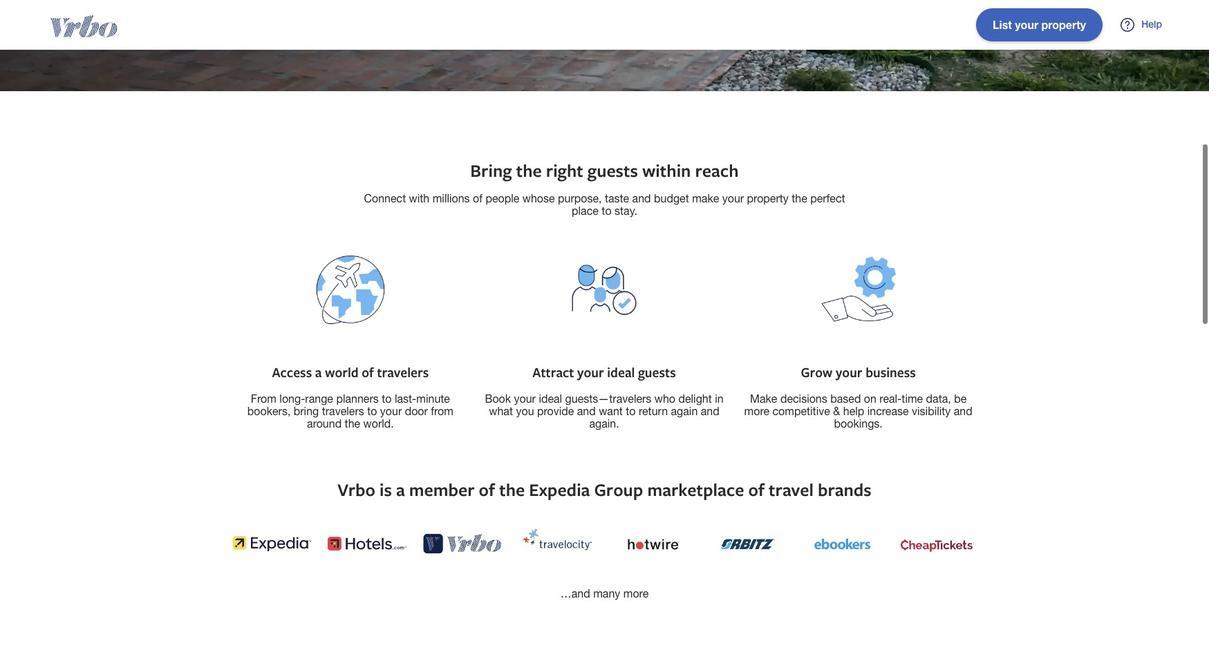Task type: locate. For each thing, give the bounding box(es) containing it.
the up whose
[[516, 158, 542, 183]]

is
[[380, 478, 392, 502]]

brands
[[818, 478, 872, 502]]

whose
[[523, 192, 555, 205]]

help link
[[1103, 0, 1179, 50]]

hotels.com image
[[320, 512, 415, 577]]

…and
[[561, 588, 590, 600]]

1 vertical spatial ideal
[[539, 393, 562, 405]]

travel
[[769, 478, 814, 502]]

guests up the 'taste'
[[588, 158, 638, 183]]

0 horizontal spatial ideal
[[539, 393, 562, 405]]

the inside the from long-range planners to last-minute bookers, bring travelers to your door from around the world.
[[345, 418, 360, 430]]

budget
[[654, 192, 689, 205]]

and right data,
[[954, 405, 973, 418]]

more
[[745, 405, 770, 418], [624, 588, 649, 600]]

delight
[[679, 393, 712, 405]]

within
[[642, 158, 691, 183]]

0 horizontal spatial travelers
[[322, 405, 364, 418]]

hotwire image
[[605, 512, 700, 577]]

your up guests—travelers
[[577, 364, 604, 382]]

and right the 'taste'
[[633, 192, 651, 205]]

of left 'travel'
[[749, 478, 765, 502]]

world
[[325, 364, 359, 382]]

vrbo
[[338, 478, 375, 502]]

minute
[[417, 393, 450, 405]]

purpose,
[[558, 192, 602, 205]]

your for book your ideal guests—travelers who delight in what you provide and want to return again and again.
[[514, 393, 536, 405]]

make decisions based on real-time data, be more competitive & help increase visibility and bookings.
[[745, 393, 973, 430]]

0 vertical spatial travelers
[[377, 364, 429, 382]]

travelers inside the from long-range planners to last-minute bookers, bring travelers to your door from around the world.
[[322, 405, 364, 418]]

of
[[473, 192, 483, 205], [362, 364, 374, 382], [479, 478, 495, 502], [749, 478, 765, 502]]

0 vertical spatial guests
[[588, 158, 638, 183]]

reach
[[695, 158, 739, 183]]

property
[[747, 192, 789, 205]]

and inside connect with millions of people whose purpose, taste and budget make your property the perfect place to stay.
[[633, 192, 651, 205]]

to
[[602, 205, 612, 217], [382, 393, 392, 405], [367, 405, 377, 418], [626, 405, 636, 418]]

long-
[[280, 393, 305, 405]]

decisions
[[781, 393, 828, 405]]

people
[[486, 192, 520, 205]]

more right many
[[624, 588, 649, 600]]

travelers
[[377, 364, 429, 382], [322, 405, 364, 418]]

pillar_vr_alt_2 image
[[570, 256, 639, 325]]

0 vertical spatial a
[[315, 364, 322, 382]]

again
[[671, 405, 698, 418]]

of right "member"
[[479, 478, 495, 502]]

vrbo logo image
[[22, 15, 145, 37]]

1 horizontal spatial a
[[396, 478, 405, 502]]

1 vertical spatial a
[[396, 478, 405, 502]]

range
[[305, 393, 333, 405]]

1 vertical spatial guests
[[638, 364, 676, 382]]

bookers,
[[247, 405, 291, 418]]

1 vertical spatial travelers
[[322, 405, 364, 418]]

your inside book your ideal guests—travelers who delight in what you provide and want to return again and again.
[[514, 393, 536, 405]]

competitive
[[773, 405, 830, 418]]

guests
[[588, 158, 638, 183], [638, 364, 676, 382]]

last-
[[395, 393, 417, 405]]

the
[[516, 158, 542, 183], [792, 192, 808, 205], [345, 418, 360, 430], [499, 478, 525, 502]]

world.
[[363, 418, 394, 430]]

a right the is
[[396, 478, 405, 502]]

increase
[[868, 405, 909, 418]]

expedia
[[529, 478, 590, 502]]

pillar_vr_alt_1 image
[[316, 256, 385, 325]]

visibility
[[912, 405, 951, 418]]

your up the based at the right
[[836, 364, 863, 382]]

travelers up last-
[[377, 364, 429, 382]]

your inside the from long-range planners to last-minute bookers, bring travelers to your door from around the world.
[[380, 405, 402, 418]]

with
[[409, 192, 430, 205]]

travelers right bring
[[322, 405, 364, 418]]

1 horizontal spatial ideal
[[607, 364, 635, 382]]

the down the planners
[[345, 418, 360, 430]]

connect
[[364, 192, 406, 205]]

the left perfect
[[792, 192, 808, 205]]

bring
[[294, 405, 319, 418]]

ideal up guests—travelers
[[607, 364, 635, 382]]

of right world
[[362, 364, 374, 382]]

guests up the who
[[638, 364, 676, 382]]

0 vertical spatial more
[[745, 405, 770, 418]]

bookings.
[[834, 418, 883, 430]]

ebookers image
[[795, 512, 890, 577]]

want
[[599, 405, 623, 418]]

on
[[864, 393, 877, 405]]

ideal inside book your ideal guests—travelers who delight in what you provide and want to return again and again.
[[539, 393, 562, 405]]

and
[[633, 192, 651, 205], [577, 405, 596, 418], [701, 405, 720, 418], [954, 405, 973, 418]]

of left people
[[473, 192, 483, 205]]

grow your business
[[801, 364, 916, 382]]

cheaptickets image
[[890, 512, 985, 577]]

provide
[[537, 405, 574, 418]]

book your ideal guests—travelers who delight in what you provide and want to return again and again.
[[485, 393, 724, 430]]

access a world of travelers
[[272, 364, 429, 382]]

&
[[833, 405, 840, 418]]

1 vertical spatial more
[[624, 588, 649, 600]]

1 horizontal spatial more
[[745, 405, 770, 418]]

real-
[[880, 393, 902, 405]]

attract your ideal guests
[[533, 364, 676, 382]]

in
[[715, 393, 724, 405]]

ideal
[[607, 364, 635, 382], [539, 393, 562, 405]]

your left the door
[[380, 405, 402, 418]]

ideal down attract
[[539, 393, 562, 405]]

help
[[844, 405, 865, 418]]

a left world
[[315, 364, 322, 382]]

a
[[315, 364, 322, 382], [396, 478, 405, 502]]

0 vertical spatial ideal
[[607, 364, 635, 382]]

ideal for guests
[[607, 364, 635, 382]]

your
[[723, 192, 744, 205], [577, 364, 604, 382], [836, 364, 863, 382], [514, 393, 536, 405], [380, 405, 402, 418]]

your right book
[[514, 393, 536, 405]]

travelocity image
[[510, 512, 605, 577]]

your right make
[[723, 192, 744, 205]]

more right in
[[745, 405, 770, 418]]



Task type: describe. For each thing, give the bounding box(es) containing it.
access
[[272, 364, 312, 382]]

data,
[[926, 393, 951, 405]]

you
[[516, 405, 534, 418]]

and inside make decisions based on real-time data, be more competitive & help increase visibility and bookings.
[[954, 405, 973, 418]]

your inside connect with millions of people whose purpose, taste and budget make your property the perfect place to stay.
[[723, 192, 744, 205]]

time
[[902, 393, 923, 405]]

and right again
[[701, 405, 720, 418]]

planners
[[336, 393, 379, 405]]

perfect
[[811, 192, 845, 205]]

the left expedia
[[499, 478, 525, 502]]

0 horizontal spatial a
[[315, 364, 322, 382]]

stay.
[[615, 205, 638, 217]]

millions
[[433, 192, 470, 205]]

member
[[409, 478, 475, 502]]

more inside make decisions based on real-time data, be more competitive & help increase visibility and bookings.
[[745, 405, 770, 418]]

what
[[489, 405, 513, 418]]

family enjoying cabin vacation image
[[0, 0, 1210, 91]]

group
[[594, 478, 643, 502]]

taste
[[605, 192, 629, 205]]

who
[[655, 393, 676, 405]]

help
[[1142, 18, 1163, 29]]

to inside connect with millions of people whose purpose, taste and budget make your property the perfect place to stay.
[[602, 205, 612, 217]]

make
[[692, 192, 719, 205]]

return
[[639, 405, 668, 418]]

be
[[955, 393, 967, 405]]

from
[[431, 405, 454, 418]]

many
[[593, 588, 621, 600]]

right
[[546, 158, 584, 183]]

…and many more
[[561, 588, 649, 600]]

your for grow your business
[[836, 364, 863, 382]]

from
[[251, 393, 277, 405]]

pillar_vr_alt_3 image
[[821, 256, 896, 325]]

vrbo is a member of the expedia group marketplace of travel brands
[[338, 478, 872, 502]]

the inside connect with millions of people whose purpose, taste and budget make your property the perfect place to stay.
[[792, 192, 808, 205]]

business
[[866, 364, 916, 382]]

bring the right guests within reach
[[471, 158, 739, 183]]

1 horizontal spatial travelers
[[377, 364, 429, 382]]

again.
[[590, 418, 619, 430]]

bring
[[471, 158, 512, 183]]

around
[[307, 418, 342, 430]]

based
[[831, 393, 861, 405]]

ideal for guests—travelers
[[539, 393, 562, 405]]

grow
[[801, 364, 833, 382]]

and left want
[[577, 405, 596, 418]]

book
[[485, 393, 511, 405]]

guests—travelers
[[565, 393, 652, 405]]

attract
[[533, 364, 574, 382]]

door
[[405, 405, 428, 418]]

expedia image
[[224, 512, 320, 577]]

place
[[572, 205, 599, 217]]

from long-range planners to last-minute bookers, bring travelers to your door from around the world.
[[247, 393, 454, 430]]

connect with millions of people whose purpose, taste and budget make your property the perfect place to stay.
[[364, 192, 845, 217]]

0 horizontal spatial more
[[624, 588, 649, 600]]

of inside connect with millions of people whose purpose, taste and budget make your property the perfect place to stay.
[[473, 192, 483, 205]]

marketplace
[[648, 478, 744, 502]]

make
[[750, 393, 778, 405]]

guests for right
[[588, 158, 638, 183]]

guests for ideal
[[638, 364, 676, 382]]

vrbo image
[[415, 512, 510, 577]]

to inside book your ideal guests—travelers who delight in what you provide and want to return again and again.
[[626, 405, 636, 418]]

orbitz image
[[700, 512, 795, 577]]

your for attract your ideal guests
[[577, 364, 604, 382]]



Task type: vqa. For each thing, say whether or not it's contained in the screenshot.
'Recently viewed' region
no



